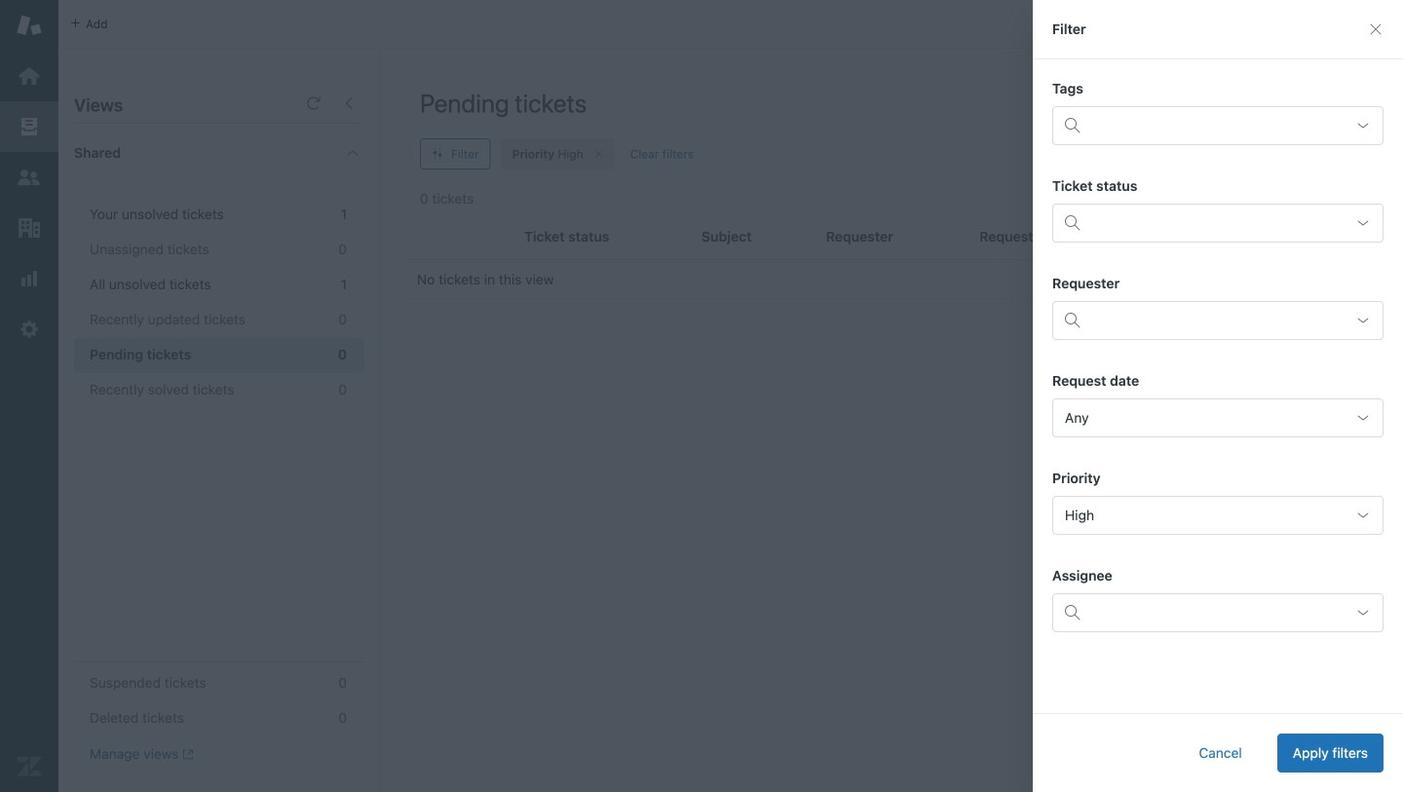 Task type: locate. For each thing, give the bounding box(es) containing it.
hide panel views image
[[341, 95, 357, 111]]

reporting image
[[17, 266, 42, 291]]

dialog
[[1033, 0, 1403, 792]]

heading
[[58, 124, 380, 182]]

None field
[[1090, 110, 1342, 141], [1052, 398, 1384, 437], [1052, 496, 1384, 535], [1090, 110, 1342, 141], [1052, 398, 1384, 437], [1052, 496, 1384, 535]]

remove image
[[593, 148, 605, 160]]

close drawer image
[[1368, 21, 1384, 37]]

views image
[[17, 114, 42, 139]]

admin image
[[17, 317, 42, 342]]



Task type: describe. For each thing, give the bounding box(es) containing it.
customers image
[[17, 165, 42, 190]]

refresh views pane image
[[306, 95, 322, 111]]

organizations image
[[17, 215, 42, 241]]

main element
[[0, 0, 58, 792]]

zendesk image
[[17, 754, 42, 779]]

opens in a new tab image
[[179, 749, 194, 760]]

get started image
[[17, 63, 42, 89]]

zendesk support image
[[17, 13, 42, 38]]



